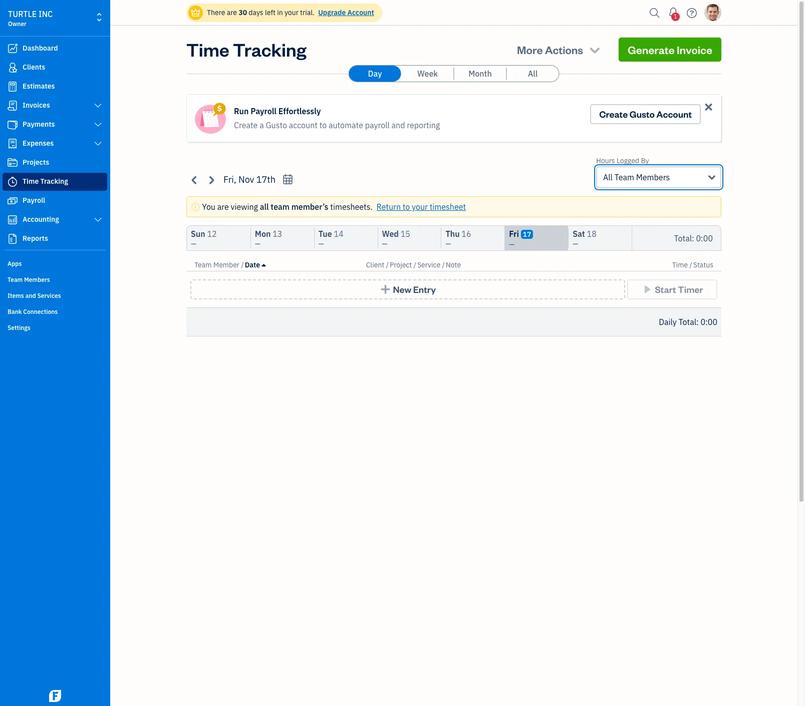 Task type: vqa. For each thing, say whether or not it's contained in the screenshot.
Search image
yes



Task type: locate. For each thing, give the bounding box(es) containing it.
1 vertical spatial account
[[656, 108, 692, 120]]

thu 16 —
[[446, 229, 471, 248]]

1 vertical spatial gusto
[[266, 120, 287, 130]]

0:00
[[696, 233, 713, 243], [701, 317, 717, 327]]

create inside run payroll effortlessly create a gusto account to automate payroll and reporting
[[234, 120, 258, 130]]

choose a date image
[[282, 174, 294, 185]]

— down tue
[[318, 239, 324, 248]]

fri,
[[223, 174, 236, 185]]

chevron large down image for accounting
[[93, 216, 103, 224]]

— down wed
[[382, 239, 388, 248]]

week link
[[402, 66, 454, 82]]

time right timer icon
[[23, 177, 39, 186]]

mon
[[255, 229, 271, 239]]

1 horizontal spatial team
[[194, 261, 212, 270]]

payment image
[[7, 120, 19, 130]]

0 vertical spatial tracking
[[233, 38, 306, 61]]

gusto right a
[[266, 120, 287, 130]]

a
[[260, 120, 264, 130]]

0 vertical spatial gusto
[[630, 108, 655, 120]]

: right daily
[[696, 317, 699, 327]]

— for sat
[[573, 239, 578, 248]]

are for there
[[227, 8, 237, 17]]

0 horizontal spatial time
[[23, 177, 39, 186]]

1 vertical spatial create
[[234, 120, 258, 130]]

create down 'run'
[[234, 120, 258, 130]]

— inside the sun 12 —
[[191, 239, 196, 248]]

actions
[[545, 43, 583, 57]]

run payroll effortlessly create a gusto account to automate payroll and reporting
[[234, 106, 440, 130]]

total right daily
[[679, 317, 696, 327]]

are right you
[[217, 202, 229, 212]]

16
[[462, 229, 471, 239]]

0 vertical spatial chevron large down image
[[93, 102, 103, 110]]

1 vertical spatial and
[[25, 292, 36, 300]]

0 horizontal spatial all
[[528, 69, 538, 79]]

chart image
[[7, 215, 19, 225]]

items and services link
[[3, 288, 107, 303]]

chevron large down image up chevron large down image
[[93, 102, 103, 110]]

chevron large down image
[[93, 121, 103, 129]]

and right items
[[25, 292, 36, 300]]

— inside tue 14 —
[[318, 239, 324, 248]]

you are viewing all team member's timesheets. return to your timesheet
[[202, 202, 466, 212]]

— for wed
[[382, 239, 388, 248]]

—
[[191, 239, 196, 248], [255, 239, 260, 248], [318, 239, 324, 248], [382, 239, 388, 248], [446, 239, 451, 248], [573, 239, 578, 248], [509, 240, 515, 249]]

0 vertical spatial time tracking
[[186, 38, 306, 61]]

team for team member /
[[194, 261, 212, 270]]

— inside the thu 16 —
[[446, 239, 451, 248]]

team inside the main element
[[8, 276, 23, 284]]

create gusto account button
[[590, 104, 701, 124]]

previous day image
[[189, 174, 200, 186]]

— down sun
[[191, 239, 196, 248]]

1 horizontal spatial payroll
[[251, 106, 277, 116]]

/ left date
[[241, 261, 244, 270]]

0 vertical spatial to
[[319, 120, 327, 130]]

1 vertical spatial total
[[679, 317, 696, 327]]

team for team members
[[8, 276, 23, 284]]

search image
[[647, 5, 663, 20]]

next day image
[[205, 174, 217, 186]]

— inside 'fri 17 —'
[[509, 240, 515, 249]]

1 horizontal spatial all
[[603, 172, 613, 182]]

to right account
[[319, 120, 327, 130]]

account left close icon
[[656, 108, 692, 120]]

and inside items and services link
[[25, 292, 36, 300]]

time down there
[[186, 38, 229, 61]]

account
[[289, 120, 318, 130]]

2 horizontal spatial team
[[615, 172, 634, 182]]

to right return
[[403, 202, 410, 212]]

0 horizontal spatial gusto
[[266, 120, 287, 130]]

total up time link
[[674, 233, 692, 243]]

day
[[368, 69, 382, 79]]

team members link
[[3, 272, 107, 287]]

timer image
[[7, 177, 19, 187]]

all down more
[[528, 69, 538, 79]]

/ left status link
[[690, 261, 692, 270]]

time left status link
[[672, 261, 688, 270]]

members down by
[[636, 172, 670, 182]]

are left 30
[[227, 8, 237, 17]]

— inside mon 13 —
[[255, 239, 260, 248]]

tracking inside the main element
[[40, 177, 68, 186]]

1 vertical spatial tracking
[[40, 177, 68, 186]]

return
[[377, 202, 401, 212]]

3 chevron large down image from the top
[[93, 216, 103, 224]]

upgrade
[[318, 8, 346, 17]]

mon 13 —
[[255, 229, 282, 248]]

service
[[417, 261, 440, 270]]

1 vertical spatial members
[[24, 276, 50, 284]]

— down thu
[[446, 239, 451, 248]]

payments
[[23, 120, 55, 129]]

client / project / service / note
[[366, 261, 461, 270]]

dashboard image
[[7, 44, 19, 54]]

0 vertical spatial 0:00
[[696, 233, 713, 243]]

2 horizontal spatial time
[[672, 261, 688, 270]]

bank
[[8, 308, 22, 316]]

time tracking
[[186, 38, 306, 61], [23, 177, 68, 186]]

1 vertical spatial are
[[217, 202, 229, 212]]

0 horizontal spatial members
[[24, 276, 50, 284]]

all team members button
[[596, 166, 721, 188]]

0 vertical spatial all
[[528, 69, 538, 79]]

time / status
[[672, 261, 713, 270]]

— down fri
[[509, 240, 515, 249]]

services
[[37, 292, 61, 300]]

: up time / status in the top of the page
[[692, 233, 694, 243]]

0 vertical spatial payroll
[[251, 106, 277, 116]]

all team members
[[603, 172, 670, 182]]

and right payroll
[[392, 120, 405, 130]]

0 horizontal spatial create
[[234, 120, 258, 130]]

total
[[674, 233, 692, 243], [679, 317, 696, 327]]

payroll inside the main element
[[23, 196, 45, 205]]

— down mon
[[255, 239, 260, 248]]

clients
[[23, 63, 45, 72]]

members up items and services
[[24, 276, 50, 284]]

1 horizontal spatial :
[[696, 317, 699, 327]]

2 chevron large down image from the top
[[93, 140, 103, 148]]

reports link
[[3, 230, 107, 248]]

— inside sat 18 —
[[573, 239, 578, 248]]

1 vertical spatial team
[[194, 261, 212, 270]]

your left timesheet
[[412, 202, 428, 212]]

0 horizontal spatial :
[[692, 233, 694, 243]]

projects link
[[3, 154, 107, 172]]

1 horizontal spatial gusto
[[630, 108, 655, 120]]

time tracking down the projects link
[[23, 177, 68, 186]]

— for sun
[[191, 239, 196, 248]]

— down sat
[[573, 239, 578, 248]]

13
[[273, 229, 282, 239]]

status
[[693, 261, 713, 270]]

tracking
[[233, 38, 306, 61], [40, 177, 68, 186]]

close image
[[703, 101, 714, 113]]

0 vertical spatial :
[[692, 233, 694, 243]]

1 vertical spatial all
[[603, 172, 613, 182]]

items and services
[[8, 292, 61, 300]]

1 / from the left
[[241, 261, 244, 270]]

2 / from the left
[[386, 261, 389, 270]]

team inside dropdown button
[[615, 172, 634, 182]]

0:00 up status link
[[696, 233, 713, 243]]

to inside run payroll effortlessly create a gusto account to automate payroll and reporting
[[319, 120, 327, 130]]

more
[[517, 43, 543, 57]]

0 horizontal spatial to
[[319, 120, 327, 130]]

2 vertical spatial team
[[8, 276, 23, 284]]

are
[[227, 8, 237, 17], [217, 202, 229, 212]]

tue
[[318, 229, 332, 239]]

total : 0:00
[[674, 233, 713, 243]]

gusto inside button
[[630, 108, 655, 120]]

all inside all team members dropdown button
[[603, 172, 613, 182]]

apps link
[[3, 256, 107, 271]]

1 vertical spatial time tracking
[[23, 177, 68, 186]]

freshbooks image
[[47, 690, 63, 702]]

team left member
[[194, 261, 212, 270]]

chevron large down image down payroll link
[[93, 216, 103, 224]]

reporting
[[407, 120, 440, 130]]

start timer image
[[642, 285, 653, 295]]

clients link
[[3, 59, 107, 77]]

17
[[523, 230, 531, 239]]

automate
[[329, 120, 363, 130]]

0 vertical spatial members
[[636, 172, 670, 182]]

/ left service
[[414, 261, 416, 270]]

1 button
[[665, 3, 681, 23]]

all down the hours
[[603, 172, 613, 182]]

chevron large down image inside "invoices" link
[[93, 102, 103, 110]]

time tracking down 30
[[186, 38, 306, 61]]

14
[[334, 229, 343, 239]]

1 horizontal spatial to
[[403, 202, 410, 212]]

team down apps
[[8, 276, 23, 284]]

0 vertical spatial team
[[615, 172, 634, 182]]

gusto up by
[[630, 108, 655, 120]]

:
[[692, 233, 694, 243], [696, 317, 699, 327]]

report image
[[7, 234, 19, 244]]

1 vertical spatial chevron large down image
[[93, 140, 103, 148]]

1 horizontal spatial and
[[392, 120, 405, 130]]

sat
[[573, 229, 585, 239]]

project link
[[390, 261, 414, 270]]

member
[[213, 261, 239, 270]]

team down "hours logged by"
[[615, 172, 634, 182]]

/ left note link
[[442, 261, 445, 270]]

/ right client on the left top of the page
[[386, 261, 389, 270]]

are for you
[[217, 202, 229, 212]]

1 vertical spatial time
[[23, 177, 39, 186]]

your right in
[[285, 8, 298, 17]]

account right the 'upgrade'
[[347, 8, 374, 17]]

0:00 right daily
[[701, 317, 717, 327]]

0 horizontal spatial your
[[285, 8, 298, 17]]

0 horizontal spatial account
[[347, 8, 374, 17]]

chevron large down image
[[93, 102, 103, 110], [93, 140, 103, 148], [93, 216, 103, 224]]

invoices link
[[3, 97, 107, 115]]

1 vertical spatial your
[[412, 202, 428, 212]]

payroll
[[251, 106, 277, 116], [23, 196, 45, 205]]

all inside all link
[[528, 69, 538, 79]]

— inside wed 15 —
[[382, 239, 388, 248]]

wed
[[382, 229, 399, 239]]

owner
[[8, 20, 26, 28]]

0 horizontal spatial time tracking
[[23, 177, 68, 186]]

client
[[366, 261, 384, 270]]

0 vertical spatial are
[[227, 8, 237, 17]]

left
[[265, 8, 275, 17]]

1 chevron large down image from the top
[[93, 102, 103, 110]]

0 horizontal spatial payroll
[[23, 196, 45, 205]]

1 horizontal spatial create
[[599, 108, 628, 120]]

30
[[239, 8, 247, 17]]

2 vertical spatial chevron large down image
[[93, 216, 103, 224]]

tue 14 —
[[318, 229, 343, 248]]

0 horizontal spatial tracking
[[40, 177, 68, 186]]

— for mon
[[255, 239, 260, 248]]

upgrade account link
[[316, 8, 374, 17]]

0 vertical spatial and
[[392, 120, 405, 130]]

chevron large down image down chevron large down image
[[93, 140, 103, 148]]

1 horizontal spatial members
[[636, 172, 670, 182]]

there are 30 days left in your trial. upgrade account
[[207, 8, 374, 17]]

0 horizontal spatial team
[[8, 276, 23, 284]]

17th
[[256, 174, 275, 185]]

create up the hours
[[599, 108, 628, 120]]

time inside the main element
[[23, 177, 39, 186]]

timesheets.
[[330, 202, 373, 212]]

1 vertical spatial payroll
[[23, 196, 45, 205]]

generate invoice button
[[619, 38, 721, 62]]

gusto
[[630, 108, 655, 120], [266, 120, 287, 130]]

1 horizontal spatial time
[[186, 38, 229, 61]]

fri, nov 17th
[[223, 174, 275, 185]]

payroll up the accounting
[[23, 196, 45, 205]]

1 horizontal spatial tracking
[[233, 38, 306, 61]]

0 horizontal spatial and
[[25, 292, 36, 300]]

payroll up a
[[251, 106, 277, 116]]

1
[[674, 13, 677, 20]]

project image
[[7, 158, 19, 168]]

tracking down the left
[[233, 38, 306, 61]]

0 vertical spatial create
[[599, 108, 628, 120]]

tracking down the projects link
[[40, 177, 68, 186]]

1 horizontal spatial account
[[656, 108, 692, 120]]

5 / from the left
[[690, 261, 692, 270]]

service link
[[417, 261, 442, 270]]

members
[[636, 172, 670, 182], [24, 276, 50, 284]]

gusto inside run payroll effortlessly create a gusto account to automate payroll and reporting
[[266, 120, 287, 130]]

reports
[[23, 234, 48, 243]]

1 horizontal spatial your
[[412, 202, 428, 212]]

estimates link
[[3, 78, 107, 96]]

month link
[[454, 66, 506, 82]]



Task type: describe. For each thing, give the bounding box(es) containing it.
projects
[[23, 158, 49, 167]]

account inside button
[[656, 108, 692, 120]]

info image
[[191, 201, 200, 213]]

wed 15 —
[[382, 229, 410, 248]]

expenses
[[23, 139, 54, 148]]

fri 17 —
[[509, 229, 531, 249]]

— for thu
[[446, 239, 451, 248]]

entry
[[413, 284, 436, 295]]

1 vertical spatial :
[[696, 317, 699, 327]]

create inside button
[[599, 108, 628, 120]]

plus image
[[380, 285, 391, 295]]

viewing
[[231, 202, 258, 212]]

0 vertical spatial account
[[347, 8, 374, 17]]

sat 18 —
[[573, 229, 597, 248]]

— for fri
[[509, 240, 515, 249]]

chevrondown image
[[588, 43, 602, 57]]

create gusto account
[[599, 108, 692, 120]]

bank connections link
[[3, 304, 107, 319]]

team member /
[[194, 261, 244, 270]]

1 horizontal spatial time tracking
[[186, 38, 306, 61]]

expenses link
[[3, 135, 107, 153]]

project
[[390, 261, 412, 270]]

invoice image
[[7, 101, 19, 111]]

by
[[641, 156, 649, 165]]

bank connections
[[8, 308, 58, 316]]

estimates
[[23, 82, 55, 91]]

0 vertical spatial total
[[674, 233, 692, 243]]

1 vertical spatial to
[[403, 202, 410, 212]]

you
[[202, 202, 215, 212]]

and inside run payroll effortlessly create a gusto account to automate payroll and reporting
[[392, 120, 405, 130]]

trial.
[[300, 8, 315, 17]]

all
[[260, 202, 269, 212]]

estimate image
[[7, 82, 19, 92]]

note link
[[446, 261, 461, 270]]

daily
[[659, 317, 677, 327]]

client image
[[7, 63, 19, 73]]

dashboard link
[[3, 40, 107, 58]]

daily total : 0:00
[[659, 317, 717, 327]]

accounting
[[23, 215, 59, 224]]

main element
[[0, 0, 135, 706]]

inc
[[39, 9, 53, 19]]

status link
[[693, 261, 713, 270]]

time tracking link
[[3, 173, 107, 191]]

invoice
[[677, 43, 712, 57]]

money image
[[7, 196, 19, 206]]

date link
[[245, 261, 266, 270]]

expense image
[[7, 139, 19, 149]]

generate invoice
[[628, 43, 712, 57]]

crown image
[[190, 7, 201, 18]]

time tracking inside the main element
[[23, 177, 68, 186]]

fri
[[509, 229, 519, 239]]

run
[[234, 106, 249, 116]]

timesheet
[[430, 202, 466, 212]]

payroll inside run payroll effortlessly create a gusto account to automate payroll and reporting
[[251, 106, 277, 116]]

more actions button
[[508, 38, 611, 62]]

apps
[[8, 260, 22, 268]]

all for all team members
[[603, 172, 613, 182]]

members inside dropdown button
[[636, 172, 670, 182]]

in
[[277, 8, 283, 17]]

items
[[8, 292, 24, 300]]

nov
[[238, 174, 254, 185]]

0 vertical spatial your
[[285, 8, 298, 17]]

go to help image
[[684, 5, 700, 20]]

team members
[[8, 276, 50, 284]]

dashboard
[[23, 44, 58, 53]]

all for all
[[528, 69, 538, 79]]

hours logged by
[[596, 156, 649, 165]]

chevron large down image for expenses
[[93, 140, 103, 148]]

1 vertical spatial 0:00
[[701, 317, 717, 327]]

more actions
[[517, 43, 583, 57]]

effortlessly
[[278, 106, 321, 116]]

15
[[401, 229, 410, 239]]

connections
[[23, 308, 58, 316]]

date
[[245, 261, 260, 270]]

all link
[[507, 66, 559, 82]]

4 / from the left
[[442, 261, 445, 270]]

generate
[[628, 43, 675, 57]]

chevron large down image for invoices
[[93, 102, 103, 110]]

— for tue
[[318, 239, 324, 248]]

caretup image
[[262, 261, 266, 269]]

3 / from the left
[[414, 261, 416, 270]]

turtle
[[8, 9, 37, 19]]

time link
[[672, 261, 690, 270]]

new
[[393, 284, 411, 295]]

payroll
[[365, 120, 390, 130]]

day link
[[349, 66, 401, 82]]

logged
[[617, 156, 639, 165]]

accounting link
[[3, 211, 107, 229]]

settings
[[8, 324, 30, 332]]

0 vertical spatial time
[[186, 38, 229, 61]]

12
[[207, 229, 217, 239]]

team
[[271, 202, 290, 212]]

hours
[[596, 156, 615, 165]]

settings link
[[3, 320, 107, 335]]

members inside the main element
[[24, 276, 50, 284]]

payments link
[[3, 116, 107, 134]]

2 vertical spatial time
[[672, 261, 688, 270]]

new entry
[[393, 284, 436, 295]]

payroll link
[[3, 192, 107, 210]]



